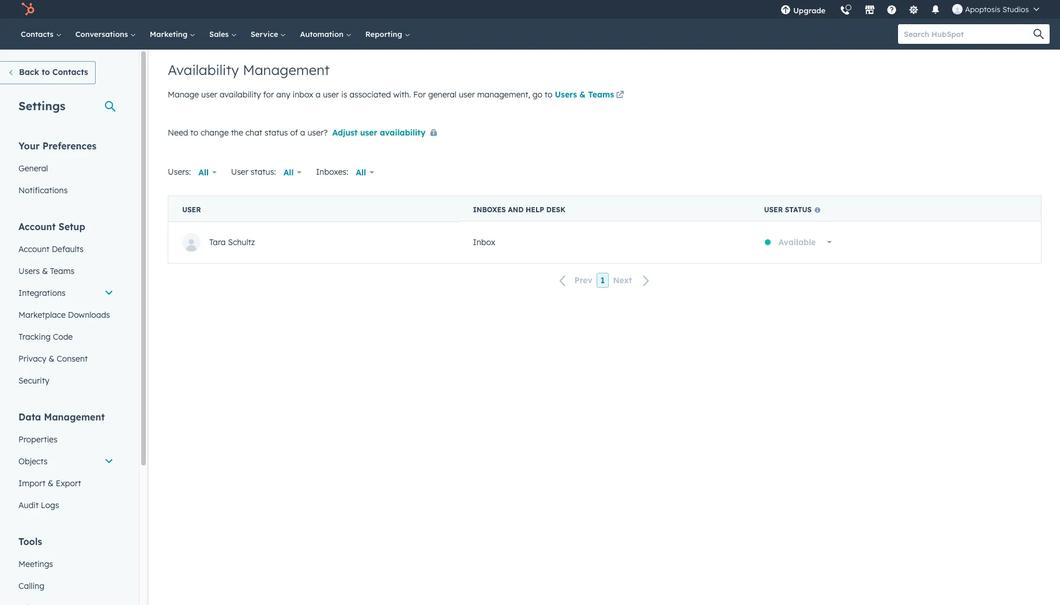 Task type: describe. For each thing, give the bounding box(es) containing it.
all for users:
[[199, 167, 209, 178]]

account for account setup
[[18, 221, 56, 232]]

notifications link
[[12, 179, 121, 201]]

user status
[[765, 205, 812, 214]]

teams for setup
[[50, 266, 74, 276]]

to for back to contacts
[[42, 67, 50, 77]]

tracking code link
[[12, 326, 121, 348]]

is
[[341, 89, 347, 100]]

back
[[19, 67, 39, 77]]

audit
[[18, 500, 39, 511]]

help button
[[883, 0, 902, 18]]

privacy
[[18, 354, 46, 364]]

for
[[414, 89, 426, 100]]

& up integrations
[[42, 266, 48, 276]]

of
[[290, 127, 298, 138]]

general
[[428, 89, 457, 100]]

user down availability
[[201, 89, 217, 100]]

tracking
[[18, 332, 51, 342]]

user for user
[[182, 206, 201, 214]]

objects button
[[12, 451, 121, 472]]

security
[[18, 376, 49, 386]]

pagination navigation
[[168, 273, 1042, 288]]

service link
[[244, 18, 293, 50]]

1 button
[[597, 273, 609, 288]]

desk
[[547, 205, 566, 214]]

status:
[[251, 167, 276, 177]]

all button for inboxes:
[[349, 161, 382, 184]]

tara schultz image
[[953, 4, 963, 14]]

notifications image
[[931, 5, 942, 16]]

privacy & consent
[[18, 354, 88, 364]]

setup
[[59, 221, 85, 232]]

need to change the chat status of a user?
[[168, 127, 328, 138]]

contacts link
[[14, 18, 68, 50]]

adjust user availability button
[[333, 126, 442, 141]]

conversations
[[75, 29, 130, 39]]

with.
[[393, 89, 411, 100]]

user
[[231, 167, 249, 177]]

privacy & consent link
[[12, 348, 121, 370]]

user for user status
[[765, 205, 783, 214]]

for
[[263, 89, 274, 100]]

next button
[[609, 273, 657, 288]]

& inside "link"
[[48, 478, 54, 489]]

schultz
[[228, 237, 255, 247]]

all for user status:
[[284, 167, 294, 178]]

hubspot image
[[21, 2, 35, 16]]

logs
[[41, 500, 59, 511]]

users for account setup
[[18, 266, 40, 276]]

1
[[601, 275, 605, 286]]

account defaults link
[[12, 238, 121, 260]]

1 vertical spatial to
[[545, 89, 553, 100]]

1 vertical spatial contacts
[[52, 67, 88, 77]]

upgrade
[[794, 6, 826, 15]]

apoptosis studios
[[966, 5, 1030, 14]]

prev button
[[553, 273, 597, 288]]

prev
[[575, 275, 593, 286]]

data
[[18, 411, 41, 423]]

next
[[613, 275, 633, 286]]

need
[[168, 127, 188, 138]]

help
[[526, 205, 545, 214]]

search image
[[1034, 29, 1045, 39]]

general
[[18, 163, 48, 174]]

defaults
[[52, 244, 84, 254]]

sales link
[[203, 18, 244, 50]]

any
[[276, 89, 291, 100]]

downloads
[[68, 310, 110, 320]]

manage
[[168, 89, 199, 100]]

inboxes:
[[316, 167, 349, 177]]

all button for user status:
[[276, 161, 309, 184]]

conversations link
[[68, 18, 143, 50]]

back to contacts link
[[0, 61, 96, 84]]

tools element
[[12, 535, 121, 605]]

tara
[[209, 237, 226, 247]]

data management element
[[12, 411, 121, 516]]

apoptosis
[[966, 5, 1001, 14]]

calling icon image
[[841, 6, 851, 16]]

import & export
[[18, 478, 81, 489]]

apoptosis studios button
[[946, 0, 1047, 18]]

all for inboxes:
[[356, 167, 366, 178]]

meetings link
[[12, 553, 121, 575]]

& right the "privacy"
[[49, 354, 54, 364]]

user right general
[[459, 89, 475, 100]]

marketing
[[150, 29, 190, 39]]

management for availability management
[[243, 61, 330, 78]]

automation link
[[293, 18, 359, 50]]

users & teams link for setup
[[12, 260, 121, 282]]

users:
[[168, 167, 191, 177]]

inboxes
[[473, 205, 506, 214]]



Task type: locate. For each thing, give the bounding box(es) containing it.
and
[[508, 205, 524, 214]]

marketplaces image
[[865, 5, 876, 16]]

management
[[243, 61, 330, 78], [44, 411, 105, 423]]

1 horizontal spatial all button
[[276, 161, 309, 184]]

1 horizontal spatial a
[[316, 89, 321, 100]]

inbox
[[293, 89, 314, 100]]

1 horizontal spatial users
[[555, 89, 577, 100]]

users & teams for setup
[[18, 266, 74, 276]]

1 horizontal spatial user
[[765, 205, 783, 214]]

adjust user availability
[[333, 127, 426, 138]]

calling
[[18, 581, 44, 591]]

contacts
[[21, 29, 56, 39], [52, 67, 88, 77]]

2 vertical spatial to
[[191, 127, 198, 138]]

chat
[[246, 127, 262, 138]]

0 horizontal spatial users
[[18, 266, 40, 276]]

account setup element
[[12, 220, 121, 392]]

teams inside account setup element
[[50, 266, 74, 276]]

account defaults
[[18, 244, 84, 254]]

1 account from the top
[[18, 221, 56, 232]]

users & teams inside account setup element
[[18, 266, 74, 276]]

calling icon button
[[836, 1, 856, 18]]

user down users:
[[182, 206, 201, 214]]

import
[[18, 478, 45, 489]]

3 all from the left
[[356, 167, 366, 178]]

0 horizontal spatial teams
[[50, 266, 74, 276]]

studios
[[1003, 5, 1030, 14]]

go
[[533, 89, 543, 100]]

settings link
[[902, 0, 927, 18]]

integrations button
[[12, 282, 121, 304]]

0 horizontal spatial all
[[199, 167, 209, 178]]

availability for adjust
[[380, 127, 426, 138]]

tracking code
[[18, 332, 73, 342]]

preferences
[[43, 140, 97, 152]]

audit logs link
[[12, 494, 121, 516]]

Search HubSpot search field
[[899, 24, 1040, 44]]

properties link
[[12, 429, 121, 451]]

user left is
[[323, 89, 339, 100]]

marketplace downloads
[[18, 310, 110, 320]]

1 all button from the left
[[191, 161, 224, 184]]

1 horizontal spatial to
[[191, 127, 198, 138]]

2 horizontal spatial all
[[356, 167, 366, 178]]

all right users:
[[199, 167, 209, 178]]

service
[[251, 29, 281, 39]]

availability
[[168, 61, 239, 78]]

user left the status
[[765, 205, 783, 214]]

upgrade image
[[781, 5, 792, 16]]

users & teams link for management
[[555, 89, 627, 103]]

all right inboxes: on the left of the page
[[356, 167, 366, 178]]

1 vertical spatial availability
[[380, 127, 426, 138]]

link opens in a new window image
[[617, 89, 625, 103], [617, 91, 625, 100]]

0 vertical spatial teams
[[589, 89, 615, 100]]

back to contacts
[[19, 67, 88, 77]]

0 vertical spatial management
[[243, 61, 330, 78]]

& left export
[[48, 478, 54, 489]]

status
[[265, 127, 288, 138]]

contacts down hubspot link
[[21, 29, 56, 39]]

management for data management
[[44, 411, 105, 423]]

2 account from the top
[[18, 244, 49, 254]]

status
[[786, 205, 812, 214]]

user right "adjust"
[[360, 127, 378, 138]]

1 horizontal spatial users & teams
[[555, 89, 615, 100]]

0 vertical spatial to
[[42, 67, 50, 77]]

inbox
[[473, 237, 496, 247]]

manage user availability for any inbox a user is associated with. for general user management, go to
[[168, 89, 555, 100]]

reporting link
[[359, 18, 417, 50]]

all button left user
[[191, 161, 224, 184]]

management,
[[478, 89, 531, 100]]

objects
[[18, 456, 48, 467]]

settings image
[[909, 5, 920, 16]]

0 horizontal spatial a
[[300, 127, 305, 138]]

1 user from the left
[[765, 205, 783, 214]]

availability down with.
[[380, 127, 426, 138]]

your
[[18, 140, 40, 152]]

2 horizontal spatial all button
[[349, 161, 382, 184]]

1 all from the left
[[199, 167, 209, 178]]

2 horizontal spatial to
[[545, 89, 553, 100]]

menu
[[774, 0, 1047, 22]]

user?
[[308, 127, 328, 138]]

marketing link
[[143, 18, 203, 50]]

hubspot link
[[14, 2, 43, 16]]

adjust
[[333, 127, 358, 138]]

to for need to change the chat status of a user?
[[191, 127, 198, 138]]

teams for management
[[589, 89, 615, 100]]

meetings
[[18, 559, 53, 569]]

users & teams link right go
[[555, 89, 627, 103]]

data management
[[18, 411, 105, 423]]

user
[[201, 89, 217, 100], [323, 89, 339, 100], [459, 89, 475, 100], [360, 127, 378, 138]]

1 horizontal spatial users & teams link
[[555, 89, 627, 103]]

available button
[[772, 231, 840, 254]]

2 all button from the left
[[276, 161, 309, 184]]

0 horizontal spatial availability
[[220, 89, 261, 100]]

1 vertical spatial teams
[[50, 266, 74, 276]]

1 vertical spatial a
[[300, 127, 305, 138]]

automation
[[300, 29, 346, 39]]

availability inside adjust user availability button
[[380, 127, 426, 138]]

1 vertical spatial management
[[44, 411, 105, 423]]

associated
[[350, 89, 391, 100]]

general link
[[12, 157, 121, 179]]

3 all button from the left
[[349, 161, 382, 184]]

change
[[201, 127, 229, 138]]

all button down adjust user availability
[[349, 161, 382, 184]]

users & teams
[[555, 89, 615, 100], [18, 266, 74, 276]]

1 vertical spatial users & teams link
[[12, 260, 121, 282]]

user
[[765, 205, 783, 214], [182, 206, 201, 214]]

users inside account setup element
[[18, 266, 40, 276]]

all button for users:
[[191, 161, 224, 184]]

user inside button
[[360, 127, 378, 138]]

users & teams link down the defaults
[[12, 260, 121, 282]]

contacts right back
[[52, 67, 88, 77]]

availability for manage
[[220, 89, 261, 100]]

account for account defaults
[[18, 244, 49, 254]]

inboxes and help desk
[[473, 205, 566, 214]]

a right inbox at the top
[[316, 89, 321, 100]]

marketplaces button
[[858, 0, 883, 18]]

settings
[[18, 99, 65, 113]]

management up any
[[243, 61, 330, 78]]

properties
[[18, 434, 57, 445]]

a right of
[[300, 127, 305, 138]]

1 vertical spatial users & teams
[[18, 266, 74, 276]]

0 vertical spatial users & teams
[[555, 89, 615, 100]]

to right need
[[191, 127, 198, 138]]

availability down availability management
[[220, 89, 261, 100]]

account down account setup
[[18, 244, 49, 254]]

search button
[[1029, 24, 1050, 44]]

& right go
[[580, 89, 586, 100]]

0 horizontal spatial user
[[182, 206, 201, 214]]

tara schultz
[[209, 237, 255, 247]]

management up the properties link
[[44, 411, 105, 423]]

consent
[[57, 354, 88, 364]]

1 horizontal spatial teams
[[589, 89, 615, 100]]

1 vertical spatial account
[[18, 244, 49, 254]]

account up the account defaults at the left
[[18, 221, 56, 232]]

account setup
[[18, 221, 85, 232]]

0 horizontal spatial management
[[44, 411, 105, 423]]

reporting
[[366, 29, 405, 39]]

1 horizontal spatial all
[[284, 167, 294, 178]]

users & teams up integrations
[[18, 266, 74, 276]]

account inside account defaults link
[[18, 244, 49, 254]]

0 vertical spatial availability
[[220, 89, 261, 100]]

notifications
[[18, 185, 68, 196]]

1 horizontal spatial management
[[243, 61, 330, 78]]

your preferences
[[18, 140, 97, 152]]

to inside back to contacts link
[[42, 67, 50, 77]]

menu containing apoptosis studios
[[774, 0, 1047, 22]]

users & teams for management
[[555, 89, 615, 100]]

0 vertical spatial a
[[316, 89, 321, 100]]

2 user from the left
[[182, 206, 201, 214]]

users & teams right go
[[555, 89, 615, 100]]

to right back
[[42, 67, 50, 77]]

integrations
[[18, 288, 66, 298]]

code
[[53, 332, 73, 342]]

users up integrations
[[18, 266, 40, 276]]

export
[[56, 478, 81, 489]]

marketplace
[[18, 310, 66, 320]]

1 horizontal spatial availability
[[380, 127, 426, 138]]

users for availability management
[[555, 89, 577, 100]]

all button left inboxes: on the left of the page
[[276, 161, 309, 184]]

2 link opens in a new window image from the top
[[617, 91, 625, 100]]

0 vertical spatial users
[[555, 89, 577, 100]]

sales
[[209, 29, 231, 39]]

all
[[199, 167, 209, 178], [284, 167, 294, 178], [356, 167, 366, 178]]

0 vertical spatial contacts
[[21, 29, 56, 39]]

the
[[231, 127, 243, 138]]

0 vertical spatial users & teams link
[[555, 89, 627, 103]]

help image
[[887, 5, 898, 16]]

teams
[[589, 89, 615, 100], [50, 266, 74, 276]]

0 horizontal spatial all button
[[191, 161, 224, 184]]

0 horizontal spatial users & teams
[[18, 266, 74, 276]]

audit logs
[[18, 500, 59, 511]]

all right status:
[[284, 167, 294, 178]]

0 vertical spatial account
[[18, 221, 56, 232]]

all button
[[191, 161, 224, 184], [276, 161, 309, 184], [349, 161, 382, 184]]

users
[[555, 89, 577, 100], [18, 266, 40, 276]]

available
[[779, 237, 816, 247]]

0 horizontal spatial to
[[42, 67, 50, 77]]

2 all from the left
[[284, 167, 294, 178]]

your preferences element
[[12, 140, 121, 201]]

1 vertical spatial users
[[18, 266, 40, 276]]

&
[[580, 89, 586, 100], [42, 266, 48, 276], [49, 354, 54, 364], [48, 478, 54, 489]]

user status:
[[231, 167, 276, 177]]

users right go
[[555, 89, 577, 100]]

import & export link
[[12, 472, 121, 494]]

0 horizontal spatial users & teams link
[[12, 260, 121, 282]]

to right go
[[545, 89, 553, 100]]

notifications button
[[927, 0, 946, 18]]

1 link opens in a new window image from the top
[[617, 89, 625, 103]]



Task type: vqa. For each thing, say whether or not it's contained in the screenshot.
Contacts most recently created by source element
no



